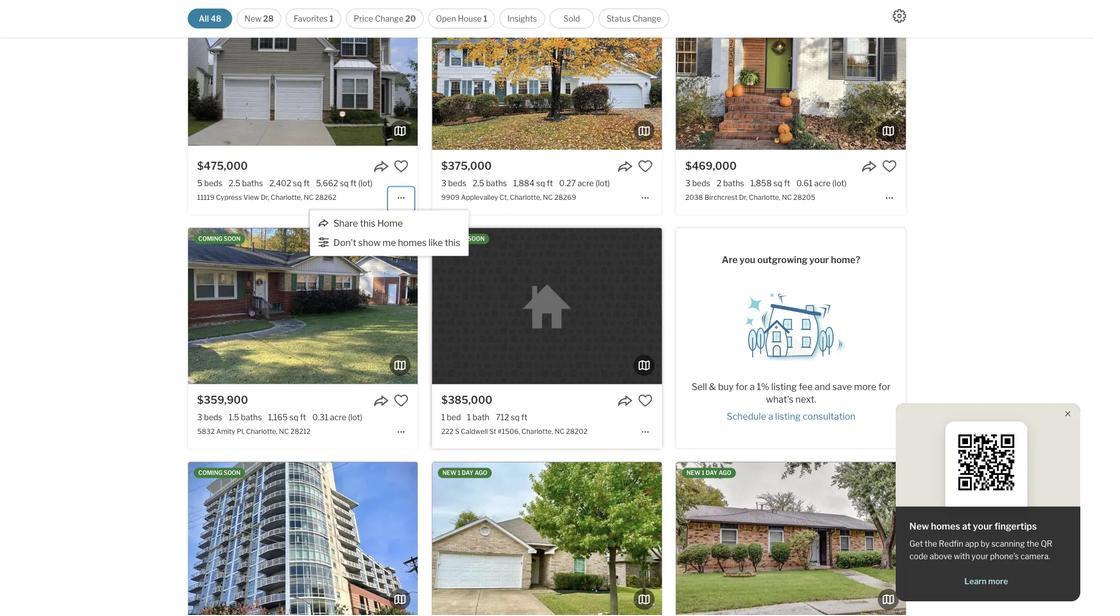 Task type: describe. For each thing, give the bounding box(es) containing it.
new for new 28
[[245, 14, 262, 23]]

acre for $359,900
[[330, 413, 347, 423]]

acre for $469,000
[[815, 178, 831, 188]]

$375,000
[[441, 160, 492, 172]]

get
[[910, 540, 923, 549]]

more inside sell & buy for a 1% listing fee and save more for what's next.
[[854, 382, 877, 393]]

nc for $359,900
[[279, 428, 289, 436]]

to
[[544, 1, 552, 8]]

coming for $375,000
[[443, 1, 467, 8]]

Status Change radio
[[599, 9, 669, 29]]

1,884 sq ft
[[513, 178, 553, 188]]

open sun, 1pm to 3pm
[[498, 1, 566, 8]]

above
[[930, 552, 953, 562]]

st
[[490, 428, 496, 436]]

favorite button image for $359,900
[[394, 394, 409, 408]]

3pm
[[553, 1, 566, 8]]

redfin
[[939, 540, 964, 549]]

beds for $375,000
[[448, 178, 467, 188]]

1,165
[[268, 413, 288, 423]]

(lot) right 5,662
[[358, 178, 373, 188]]

your inside get the redfin app by scanning the qr code above with your phone's camera.
[[972, 552, 989, 562]]

get the redfin app by scanning the qr code above with your phone's camera.
[[910, 540, 1053, 562]]

2,402
[[269, 178, 291, 188]]

insights
[[508, 14, 537, 23]]

1 photo of 505 e 6th st #902, charlotte, nc 28202 image from the left
[[188, 463, 418, 616]]

and
[[815, 382, 831, 393]]

3 beds for $375,000
[[441, 178, 467, 188]]

Insights radio
[[500, 9, 545, 29]]

1 inside favorites radio
[[330, 14, 334, 23]]

0.27
[[559, 178, 576, 188]]

1 the from the left
[[925, 540, 937, 549]]

ft right 5,662
[[351, 178, 357, 188]]

change for status
[[633, 14, 661, 23]]

baths for $359,900
[[241, 413, 262, 423]]

5 beds
[[197, 178, 223, 188]]

1 bath
[[467, 413, 490, 423]]

option group containing all
[[188, 9, 669, 29]]

1 ago from the left
[[475, 470, 487, 477]]

0.31
[[313, 413, 329, 423]]

sq right 5,662
[[340, 178, 349, 188]]

soon down amity
[[224, 470, 241, 477]]

1pm
[[531, 1, 543, 8]]

2038 birchcrest dr, charlotte, nc 28205
[[686, 193, 816, 201]]

nc left 28262 on the top
[[304, 193, 314, 201]]

are
[[722, 255, 738, 266]]

2 the from the left
[[1027, 540, 1039, 549]]

open house 1
[[436, 14, 488, 23]]

0.61
[[797, 178, 813, 188]]

ft for $375,000
[[547, 178, 553, 188]]

28202
[[566, 428, 588, 436]]

2.5 for $375,000
[[473, 178, 484, 188]]

learn more
[[965, 577, 1008, 587]]

2 photo of 8619 grumman dr, dallas, tx 75228 image from the left
[[906, 463, 1094, 616]]

2 photo of 5832 amity pl, charlotte, nc 28212 image from the left
[[418, 228, 648, 384]]

next.
[[796, 394, 817, 405]]

share this home button
[[318, 218, 404, 229]]

3 for $359,900
[[197, 413, 202, 423]]

home
[[377, 218, 403, 229]]

your for fingertips
[[973, 521, 993, 532]]

you
[[740, 255, 756, 266]]

sq for $475,000
[[293, 178, 302, 188]]

5832 amity pl, charlotte, nc 28212
[[197, 428, 311, 436]]

0.61 acre (lot)
[[797, 178, 847, 188]]

coming soon for $385,000
[[443, 236, 485, 242]]

20
[[405, 14, 416, 23]]

by
[[981, 540, 990, 549]]

open
[[436, 14, 456, 23]]

11119
[[197, 193, 215, 201]]

status
[[607, 14, 631, 23]]

2 photo of 9909 applevalley ct, charlotte, nc 28269 image from the left
[[662, 0, 892, 150]]

$469,000
[[686, 160, 737, 172]]

beds for $359,900
[[204, 413, 222, 423]]

amity
[[216, 428, 235, 436]]

ct,
[[500, 193, 509, 201]]

price change 20
[[354, 14, 416, 23]]

favorites 1
[[294, 14, 334, 23]]

favorite button checkbox for $359,900
[[394, 394, 409, 408]]

1.5
[[229, 413, 239, 423]]

1 new from the left
[[443, 470, 457, 477]]

favorite button image for $469,000
[[882, 159, 897, 174]]

nc for $375,000
[[543, 193, 553, 201]]

favorite button image for $375,000
[[638, 159, 653, 174]]

(lot) for $359,900
[[348, 413, 363, 423]]

#1506,
[[498, 428, 520, 436]]

all
[[199, 14, 209, 23]]

soon for $475,000
[[224, 1, 241, 8]]

fingertips
[[995, 521, 1037, 532]]

nc for $469,000
[[782, 193, 792, 201]]

beds for $475,000
[[204, 178, 223, 188]]

3 for $375,000
[[441, 178, 447, 188]]

1 horizontal spatial this
[[445, 237, 460, 248]]

1 dr, from the left
[[261, 193, 269, 201]]

2 day from the left
[[706, 470, 718, 477]]

camera.
[[1021, 552, 1051, 562]]

learn more link
[[910, 577, 1063, 588]]

me
[[383, 237, 396, 248]]

1,858 sq ft
[[751, 178, 790, 188]]

charlotte, for $359,900
[[246, 428, 278, 436]]

coming for $475,000
[[198, 1, 223, 8]]

view
[[243, 193, 259, 201]]

coming soon for $359,900
[[198, 236, 241, 242]]

coming soon for $375,000
[[443, 1, 485, 8]]

Open House radio
[[428, 9, 495, 29]]

$475,000
[[197, 160, 248, 172]]

Favorites radio
[[286, 9, 341, 29]]

712
[[496, 413, 509, 423]]

code
[[910, 552, 928, 562]]

at
[[963, 521, 971, 532]]

1 photo of 5832 amity pl, charlotte, nc 28212 image from the left
[[188, 228, 418, 384]]

ft for $475,000
[[304, 178, 310, 188]]

1 for from the left
[[736, 382, 748, 393]]

listing inside sell & buy for a 1% listing fee and save more for what's next.
[[772, 382, 797, 393]]

acre for $375,000
[[578, 178, 594, 188]]

0.31 acre (lot)
[[313, 413, 363, 423]]

sun,
[[516, 1, 530, 8]]

28269
[[555, 193, 576, 201]]

sq for $385,000
[[511, 413, 520, 423]]

favorite button checkbox for $469,000
[[882, 159, 897, 174]]

all 48
[[199, 14, 221, 23]]

3 beds for $469,000
[[686, 178, 711, 188]]

sq for $469,000
[[774, 178, 783, 188]]

28205
[[794, 193, 816, 201]]

photo of 222 s caldwell st #1506, charlotte, nc 28202 image
[[432, 228, 662, 384]]

charlotte, for $469,000
[[749, 193, 781, 201]]

price
[[354, 14, 373, 23]]

coming for $385,000
[[443, 236, 467, 242]]

sold
[[564, 14, 580, 23]]

like
[[429, 237, 443, 248]]

712 sq ft
[[496, 413, 528, 423]]

sell & buy for a 1% listing fee and save more for what's next.
[[692, 382, 891, 405]]

1 day from the left
[[462, 470, 474, 477]]

sq for $375,000
[[536, 178, 545, 188]]

2.5 baths for $375,000
[[473, 178, 507, 188]]

1,858
[[751, 178, 772, 188]]

3 for $469,000
[[686, 178, 691, 188]]

baths for $469,000
[[723, 178, 744, 188]]

coming down 5832
[[198, 470, 223, 477]]

3 beds for $359,900
[[197, 413, 222, 423]]

share
[[334, 218, 358, 229]]

coming soon down amity
[[198, 470, 241, 477]]

coming for $359,900
[[198, 236, 223, 242]]



Task type: vqa. For each thing, say whether or not it's contained in the screenshot.
CA to the bottom
no



Task type: locate. For each thing, give the bounding box(es) containing it.
sq right 1,884
[[536, 178, 545, 188]]

more right learn
[[989, 577, 1008, 587]]

1 horizontal spatial 2.5 baths
[[473, 178, 507, 188]]

change right status on the top right of the page
[[633, 14, 661, 23]]

coming soon up open house option
[[443, 1, 485, 8]]

change for price
[[375, 14, 404, 23]]

2 dr, from the left
[[739, 193, 748, 201]]

more inside "learn more" link
[[989, 577, 1008, 587]]

0 vertical spatial homes
[[398, 237, 427, 248]]

1 horizontal spatial new 1 day ago
[[687, 470, 732, 477]]

2 horizontal spatial 3
[[686, 178, 691, 188]]

1 vertical spatial more
[[989, 577, 1008, 587]]

a left 1%
[[750, 382, 755, 393]]

learn
[[965, 577, 987, 587]]

beds up 5832
[[204, 413, 222, 423]]

1 bed
[[441, 413, 461, 423]]

1 horizontal spatial 3
[[441, 178, 447, 188]]

1 horizontal spatial 2.5
[[473, 178, 484, 188]]

homes inside dialog
[[398, 237, 427, 248]]

coming up all radio
[[198, 1, 223, 8]]

3 beds up 5832
[[197, 413, 222, 423]]

2.5 for $475,000
[[229, 178, 240, 188]]

coming down 9909
[[443, 236, 467, 242]]

a inside sell & buy for a 1% listing fee and save more for what's next.
[[750, 382, 755, 393]]

dr, right view at top left
[[261, 193, 269, 201]]

don't
[[334, 237, 356, 248]]

0 vertical spatial new
[[245, 14, 262, 23]]

your for home?
[[810, 255, 829, 266]]

1 horizontal spatial change
[[633, 14, 661, 23]]

3 beds up 9909
[[441, 178, 467, 188]]

phone's
[[990, 552, 1019, 562]]

1 horizontal spatial for
[[879, 382, 891, 393]]

(lot)
[[358, 178, 373, 188], [596, 178, 610, 188], [833, 178, 847, 188], [348, 413, 363, 423]]

2.5 up applevalley
[[473, 178, 484, 188]]

1%
[[757, 382, 770, 393]]

baths up ct,
[[486, 178, 507, 188]]

charlotte, down 1,858
[[749, 193, 781, 201]]

are you outgrowing your home?
[[722, 255, 861, 266]]

acre right '0.61'
[[815, 178, 831, 188]]

2 horizontal spatial 3 beds
[[686, 178, 711, 188]]

2 photo of 505 e 6th st #902, charlotte, nc 28202 image from the left
[[418, 463, 648, 616]]

ft up 28212
[[300, 413, 306, 423]]

new left 28
[[245, 14, 262, 23]]

2 2.5 baths from the left
[[473, 178, 507, 188]]

0 vertical spatial more
[[854, 382, 877, 393]]

baths for $475,000
[[242, 178, 263, 188]]

(lot) for $375,000
[[596, 178, 610, 188]]

5832
[[197, 428, 215, 436]]

nc left 28269
[[543, 193, 553, 201]]

caldwell
[[461, 428, 488, 436]]

photo of 9909 applevalley ct, charlotte, nc 28269 image
[[432, 0, 662, 150], [662, 0, 892, 150]]

ft up 222 s caldwell st #1506, charlotte, nc 28202
[[522, 413, 528, 423]]

$359,900
[[197, 394, 248, 407]]

2 photo of 3319 light pointe dr, dallas, tx 75228 image from the left
[[662, 463, 892, 616]]

save
[[833, 382, 852, 393]]

0 horizontal spatial more
[[854, 382, 877, 393]]

ft for $359,900
[[300, 413, 306, 423]]

the up the camera.
[[1027, 540, 1039, 549]]

dialog
[[310, 211, 469, 256]]

1 horizontal spatial a
[[768, 411, 773, 422]]

0 horizontal spatial ago
[[475, 470, 487, 477]]

app install qr code image
[[955, 431, 1019, 495]]

1 vertical spatial new
[[910, 521, 929, 532]]

sq for $359,900
[[290, 413, 298, 423]]

show
[[358, 237, 381, 248]]

coming up open house 1
[[443, 1, 467, 8]]

Sold radio
[[550, 9, 594, 29]]

photo of 5832 amity pl, charlotte, nc 28212 image
[[188, 228, 418, 384], [418, 228, 648, 384]]

bed
[[447, 413, 461, 423]]

1 horizontal spatial ago
[[719, 470, 732, 477]]

acre
[[578, 178, 594, 188], [815, 178, 831, 188], [330, 413, 347, 423]]

1 vertical spatial listing
[[775, 411, 801, 422]]

more right save
[[854, 382, 877, 393]]

listing
[[772, 382, 797, 393], [775, 411, 801, 422]]

your right the at
[[973, 521, 993, 532]]

acre right 0.31 at bottom left
[[330, 413, 347, 423]]

coming soon
[[198, 1, 241, 8], [443, 1, 485, 8], [198, 236, 241, 242], [443, 236, 485, 242], [198, 470, 241, 477]]

1 photo of 8619 grumman dr, dallas, tx 75228 image from the left
[[676, 463, 906, 616]]

1 photo of 2038 birchcrest dr, charlotte, nc 28205 image from the left
[[676, 0, 906, 150]]

dialog containing share this home
[[310, 211, 469, 256]]

0 horizontal spatial acre
[[330, 413, 347, 423]]

ft left 5,662
[[304, 178, 310, 188]]

consultation
[[803, 411, 856, 422]]

coming soon up 48
[[198, 1, 241, 8]]

cypress
[[216, 193, 242, 201]]

1 change from the left
[[375, 14, 404, 23]]

1 horizontal spatial acre
[[578, 178, 594, 188]]

soon right like on the top left of the page
[[468, 236, 485, 242]]

1
[[330, 14, 334, 23], [484, 14, 488, 23], [441, 413, 445, 423], [467, 413, 471, 423], [458, 470, 461, 477], [702, 470, 705, 477]]

charlotte, right pl, at the left bottom
[[246, 428, 278, 436]]

0 horizontal spatial new
[[443, 470, 457, 477]]

2 photo of 2038 birchcrest dr, charlotte, nc 28205 image from the left
[[906, 0, 1094, 150]]

change left 20
[[375, 14, 404, 23]]

favorites
[[294, 14, 328, 23]]

coming soon down the cypress at left top
[[198, 236, 241, 242]]

1 horizontal spatial day
[[706, 470, 718, 477]]

0 vertical spatial a
[[750, 382, 755, 393]]

0 horizontal spatial new
[[245, 14, 262, 23]]

new
[[245, 14, 262, 23], [910, 521, 929, 532]]

baths for $375,000
[[486, 178, 507, 188]]

nc left the 28202
[[555, 428, 565, 436]]

0 horizontal spatial the
[[925, 540, 937, 549]]

bath
[[473, 413, 490, 423]]

pl,
[[237, 428, 245, 436]]

option group
[[188, 9, 669, 29]]

listing down what's
[[775, 411, 801, 422]]

1 horizontal spatial the
[[1027, 540, 1039, 549]]

2.5 baths up applevalley
[[473, 178, 507, 188]]

what's
[[766, 394, 794, 405]]

0 horizontal spatial 3
[[197, 413, 202, 423]]

1 horizontal spatial homes
[[931, 521, 961, 532]]

status change
[[607, 14, 661, 23]]

0 horizontal spatial day
[[462, 470, 474, 477]]

beds right 5
[[204, 178, 223, 188]]

5,662 sq ft (lot)
[[316, 178, 373, 188]]

scanning
[[992, 540, 1025, 549]]

home?
[[831, 255, 861, 266]]

favorite button image
[[638, 394, 653, 408]]

3
[[441, 178, 447, 188], [686, 178, 691, 188], [197, 413, 202, 423]]

favorite button checkbox for $385,000
[[638, 394, 653, 408]]

0 horizontal spatial 2.5
[[229, 178, 240, 188]]

2 favorite button checkbox from the top
[[638, 394, 653, 408]]

1 horizontal spatial new
[[910, 521, 929, 532]]

soon for $375,000
[[468, 1, 485, 8]]

11119 cypress view dr, charlotte, nc 28262
[[197, 193, 337, 201]]

change inside radio
[[633, 14, 661, 23]]

photo of 11119 cypress view dr, charlotte, nc 28262 image
[[188, 0, 418, 150]]

homes up redfin
[[931, 521, 961, 532]]

All radio
[[188, 9, 232, 29]]

1 horizontal spatial new
[[687, 470, 701, 477]]

(lot) right 0.27
[[596, 178, 610, 188]]

28262
[[315, 193, 337, 201]]

an image of a house image
[[734, 285, 848, 363]]

the right "get" at the right bottom of the page
[[925, 540, 937, 549]]

0.27 acre (lot)
[[559, 178, 610, 188]]

2 vertical spatial your
[[972, 552, 989, 562]]

&
[[709, 382, 716, 393]]

222
[[441, 428, 454, 436]]

favorite button checkbox for $475,000
[[394, 159, 409, 174]]

favorite button checkbox
[[394, 159, 409, 174], [882, 159, 897, 174], [394, 394, 409, 408]]

0 horizontal spatial dr,
[[261, 193, 269, 201]]

2 new 1 day ago from the left
[[687, 470, 732, 477]]

1.5 baths
[[229, 413, 262, 423]]

change inside radio
[[375, 14, 404, 23]]

ft left 0.27
[[547, 178, 553, 188]]

3 up 5832
[[197, 413, 202, 423]]

1 2.5 baths from the left
[[229, 178, 263, 188]]

2.5 baths up view at top left
[[229, 178, 263, 188]]

0 horizontal spatial new 1 day ago
[[443, 470, 487, 477]]

schedule a listing consultation
[[727, 411, 856, 422]]

app
[[965, 540, 979, 549]]

1,165 sq ft
[[268, 413, 306, 423]]

3 beds
[[441, 178, 467, 188], [686, 178, 711, 188], [197, 413, 222, 423]]

this up show
[[360, 218, 376, 229]]

soon for $385,000
[[468, 236, 485, 242]]

(lot) for $469,000
[[833, 178, 847, 188]]

dr, down 2 baths
[[739, 193, 748, 201]]

new 28
[[245, 14, 274, 23]]

(lot) right '0.61'
[[833, 178, 847, 188]]

1 new 1 day ago from the left
[[443, 470, 487, 477]]

ft for $469,000
[[784, 178, 790, 188]]

the
[[925, 540, 937, 549], [1027, 540, 1039, 549]]

1,884
[[513, 178, 535, 188]]

coming soon for $475,000
[[198, 1, 241, 8]]

ft for $385,000
[[522, 413, 528, 423]]

homes right the me at top
[[398, 237, 427, 248]]

1 inside open house option
[[484, 14, 488, 23]]

soon up all radio
[[224, 1, 241, 8]]

sq right 712
[[511, 413, 520, 423]]

1 2.5 from the left
[[229, 178, 240, 188]]

1 photo of 9909 applevalley ct, charlotte, nc 28269 image from the left
[[432, 0, 662, 150]]

share this home
[[334, 218, 403, 229]]

charlotte, right #1506,
[[522, 428, 553, 436]]

new up "get" at the right bottom of the page
[[910, 521, 929, 532]]

1 photo of 3319 light pointe dr, dallas, tx 75228 image from the left
[[432, 463, 662, 616]]

nc down '1,165 sq ft'
[[279, 428, 289, 436]]

3 up 2038
[[686, 178, 691, 188]]

2.5 baths
[[229, 178, 263, 188], [473, 178, 507, 188]]

9909 applevalley ct, charlotte, nc 28269
[[441, 193, 576, 201]]

a down what's
[[768, 411, 773, 422]]

2
[[717, 178, 722, 188]]

0 vertical spatial your
[[810, 255, 829, 266]]

baths up view at top left
[[242, 178, 263, 188]]

3 beds up 2038
[[686, 178, 711, 188]]

0 horizontal spatial 3 beds
[[197, 413, 222, 423]]

baths
[[242, 178, 263, 188], [486, 178, 507, 188], [723, 178, 744, 188], [241, 413, 262, 423]]

sq right 1,858
[[774, 178, 783, 188]]

2 new from the left
[[687, 470, 701, 477]]

your
[[810, 255, 829, 266], [973, 521, 993, 532], [972, 552, 989, 562]]

2 for from the left
[[879, 382, 891, 393]]

beds for $469,000
[[692, 178, 711, 188]]

0 horizontal spatial for
[[736, 382, 748, 393]]

favorite button image for $475,000
[[394, 159, 409, 174]]

outgrowing
[[758, 255, 808, 266]]

1 favorite button checkbox from the top
[[638, 159, 653, 174]]

fee
[[799, 382, 813, 393]]

sq right 2,402
[[293, 178, 302, 188]]

charlotte, down 2,402 sq ft
[[271, 193, 302, 201]]

(lot) right 0.31 at bottom left
[[348, 413, 363, 423]]

soon up house
[[468, 1, 485, 8]]

acre right 0.27
[[578, 178, 594, 188]]

0 vertical spatial listing
[[772, 382, 797, 393]]

New radio
[[237, 9, 281, 29]]

0 horizontal spatial this
[[360, 218, 376, 229]]

your down by
[[972, 552, 989, 562]]

1 vertical spatial favorite button checkbox
[[638, 394, 653, 408]]

don't show me homes like this button
[[318, 237, 461, 248]]

photo of 8619 grumman dr, dallas, tx 75228 image
[[676, 463, 906, 616], [906, 463, 1094, 616]]

0 vertical spatial favorite button checkbox
[[638, 159, 653, 174]]

1 horizontal spatial 3 beds
[[441, 178, 467, 188]]

favorite button image
[[394, 159, 409, 174], [638, 159, 653, 174], [882, 159, 897, 174], [394, 394, 409, 408]]

new inside option
[[245, 14, 262, 23]]

your left home? at right
[[810, 255, 829, 266]]

charlotte, for $375,000
[[510, 193, 542, 201]]

this right like on the top left of the page
[[445, 237, 460, 248]]

favorite button checkbox for $375,000
[[638, 159, 653, 174]]

ft
[[304, 178, 310, 188], [351, 178, 357, 188], [547, 178, 553, 188], [784, 178, 790, 188], [300, 413, 306, 423], [522, 413, 528, 423]]

listing up what's
[[772, 382, 797, 393]]

baths right 2 at the top right of page
[[723, 178, 744, 188]]

sq up 28212
[[290, 413, 298, 423]]

for right the buy
[[736, 382, 748, 393]]

1 horizontal spatial dr,
[[739, 193, 748, 201]]

house
[[458, 14, 482, 23]]

baths up 5832 amity pl, charlotte, nc 28212
[[241, 413, 262, 423]]

a
[[750, 382, 755, 393], [768, 411, 773, 422]]

coming soon down 9909
[[443, 236, 485, 242]]

photo of 3319 light pointe dr, dallas, tx 75228 image
[[432, 463, 662, 616], [662, 463, 892, 616]]

soon
[[224, 1, 241, 8], [468, 1, 485, 8], [224, 236, 241, 242], [468, 236, 485, 242], [224, 470, 241, 477]]

2 horizontal spatial acre
[[815, 178, 831, 188]]

beds
[[204, 178, 223, 188], [448, 178, 467, 188], [692, 178, 711, 188], [204, 413, 222, 423]]

2.5 baths for $475,000
[[229, 178, 263, 188]]

0 horizontal spatial a
[[750, 382, 755, 393]]

charlotte, down 1,884
[[510, 193, 542, 201]]

nc left 28205
[[782, 193, 792, 201]]

soon for $359,900
[[224, 236, 241, 242]]

2 change from the left
[[633, 14, 661, 23]]

2,402 sq ft
[[269, 178, 310, 188]]

2038
[[686, 193, 703, 201]]

1 vertical spatial a
[[768, 411, 773, 422]]

0 vertical spatial this
[[360, 218, 376, 229]]

soon down the cypress at left top
[[224, 236, 241, 242]]

change
[[375, 14, 404, 23], [633, 14, 661, 23]]

buy
[[718, 382, 734, 393]]

don't show me homes like this
[[334, 237, 460, 248]]

0 horizontal spatial 2.5 baths
[[229, 178, 263, 188]]

9909
[[441, 193, 460, 201]]

coming
[[198, 1, 223, 8], [443, 1, 467, 8], [198, 236, 223, 242], [443, 236, 467, 242], [198, 470, 223, 477]]

0 horizontal spatial homes
[[398, 237, 427, 248]]

5
[[197, 178, 203, 188]]

3 up 9909
[[441, 178, 447, 188]]

2.5 up the cypress at left top
[[229, 178, 240, 188]]

ft left '0.61'
[[784, 178, 790, 188]]

new for new homes at your fingertips
[[910, 521, 929, 532]]

2 2.5 from the left
[[473, 178, 484, 188]]

nc
[[304, 193, 314, 201], [543, 193, 553, 201], [782, 193, 792, 201], [279, 428, 289, 436], [555, 428, 565, 436]]

beds up 2038
[[692, 178, 711, 188]]

0 horizontal spatial change
[[375, 14, 404, 23]]

beds up 9909
[[448, 178, 467, 188]]

Price Change radio
[[346, 9, 424, 29]]

photo of 505 e 6th st #902, charlotte, nc 28202 image
[[188, 463, 418, 616], [418, 463, 648, 616]]

open
[[498, 1, 515, 8]]

favorite button checkbox
[[638, 159, 653, 174], [638, 394, 653, 408]]

more
[[854, 382, 877, 393], [989, 577, 1008, 587]]

2 ago from the left
[[719, 470, 732, 477]]

charlotte,
[[271, 193, 302, 201], [510, 193, 542, 201], [749, 193, 781, 201], [246, 428, 278, 436], [522, 428, 553, 436]]

photo of 2038 birchcrest dr, charlotte, nc 28205 image
[[676, 0, 906, 150], [906, 0, 1094, 150]]

1 vertical spatial your
[[973, 521, 993, 532]]

1 vertical spatial homes
[[931, 521, 961, 532]]

48
[[211, 14, 221, 23]]

2 baths
[[717, 178, 744, 188]]

1 horizontal spatial more
[[989, 577, 1008, 587]]

222 s caldwell st #1506, charlotte, nc 28202
[[441, 428, 588, 436]]

coming down 11119
[[198, 236, 223, 242]]

for right save
[[879, 382, 891, 393]]

new homes at your fingertips
[[910, 521, 1037, 532]]

1 vertical spatial this
[[445, 237, 460, 248]]



